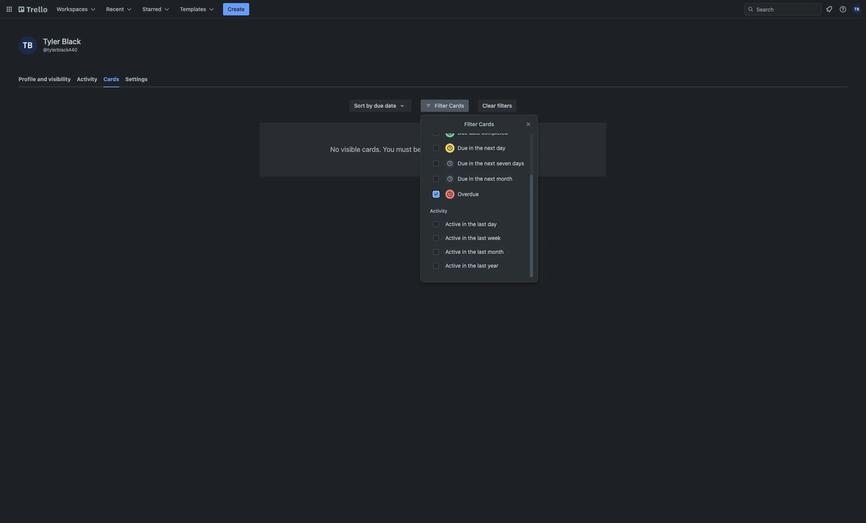 Task type: locate. For each thing, give the bounding box(es) containing it.
month down seven
[[496, 175, 512, 182]]

tyler black (tylerblack440) image right open information menu icon
[[852, 5, 862, 14]]

last up active in the last week
[[477, 221, 486, 227]]

2 active from the top
[[445, 235, 461, 241]]

to left a
[[444, 145, 450, 153]]

in down active in the last day
[[462, 235, 467, 241]]

1 vertical spatial filter
[[464, 121, 478, 127]]

visibility
[[48, 76, 71, 82]]

next
[[484, 145, 495, 151], [484, 160, 495, 167], [484, 175, 495, 182]]

activity left the cards link
[[77, 76, 97, 82]]

it
[[483, 145, 487, 153]]

2 last from the top
[[477, 235, 486, 241]]

2 due from the top
[[458, 145, 468, 151]]

you
[[383, 145, 394, 153]]

0 horizontal spatial date
[[385, 102, 396, 109]]

in up active in the last week
[[462, 221, 467, 227]]

0 vertical spatial month
[[496, 175, 512, 182]]

due up the card
[[458, 129, 468, 136]]

in up overdue
[[469, 175, 473, 182]]

2 next from the top
[[484, 160, 495, 167]]

Search field
[[754, 3, 821, 15]]

clear filters button
[[478, 100, 517, 112]]

next down the due in the next seven days
[[484, 175, 495, 182]]

clear filters
[[483, 102, 512, 109]]

due up overdue
[[458, 175, 468, 182]]

1 vertical spatial activity
[[430, 208, 447, 214]]

templates
[[180, 6, 206, 12]]

2 vertical spatial next
[[484, 175, 495, 182]]

1 vertical spatial month
[[488, 248, 504, 255]]

4 last from the top
[[477, 262, 486, 269]]

in down for
[[469, 160, 473, 167]]

1 horizontal spatial filter cards
[[464, 121, 494, 127]]

workspaces button
[[52, 3, 100, 15]]

cards left clear
[[449, 102, 464, 109]]

in down active in the last month
[[462, 262, 467, 269]]

filter cards
[[435, 102, 464, 109], [464, 121, 494, 127]]

last left week
[[477, 235, 486, 241]]

starred
[[142, 6, 161, 12]]

the down active in the last day
[[468, 235, 476, 241]]

day
[[496, 145, 505, 151], [488, 221, 497, 227]]

1 last from the top
[[477, 221, 486, 227]]

last
[[477, 221, 486, 227], [477, 235, 486, 241], [477, 248, 486, 255], [477, 262, 486, 269]]

the left it at right
[[475, 145, 483, 151]]

1 vertical spatial day
[[488, 221, 497, 227]]

to right it at right
[[489, 145, 495, 153]]

the for active in the last month
[[468, 248, 476, 255]]

overdue
[[458, 191, 479, 197]]

in for due in the next month
[[469, 175, 473, 182]]

0 vertical spatial next
[[484, 145, 495, 151]]

in left it at right
[[469, 145, 473, 151]]

starred button
[[138, 3, 174, 15]]

the for due in the next day
[[475, 145, 483, 151]]

in for active in the last day
[[462, 221, 467, 227]]

0 horizontal spatial filter cards
[[435, 102, 464, 109]]

close popover image
[[525, 121, 532, 127]]

3 next from the top
[[484, 175, 495, 182]]

active down active in the last month
[[445, 262, 461, 269]]

workspaces
[[57, 6, 88, 12]]

the for active in the last week
[[468, 235, 476, 241]]

next right for
[[484, 145, 495, 151]]

1 horizontal spatial activity
[[430, 208, 447, 214]]

tyler black (tylerblack440) image
[[852, 5, 862, 14], [18, 36, 37, 55]]

0 horizontal spatial filter
[[435, 102, 448, 109]]

the for active in the last year
[[468, 262, 476, 269]]

3 last from the top
[[477, 248, 486, 255]]

the
[[475, 145, 483, 151], [475, 160, 483, 167], [475, 175, 483, 182], [468, 221, 476, 227], [468, 235, 476, 241], [468, 248, 476, 255], [468, 262, 476, 269]]

0 horizontal spatial tyler black (tylerblack440) image
[[18, 36, 37, 55]]

to
[[444, 145, 450, 153], [489, 145, 495, 153]]

due
[[458, 129, 468, 136], [458, 145, 468, 151], [458, 160, 468, 167], [458, 175, 468, 182]]

create button
[[223, 3, 249, 15]]

active down active in the last day
[[445, 235, 461, 241]]

in for active in the last month
[[462, 248, 467, 255]]

active for active in the last week
[[445, 235, 461, 241]]

activity link
[[77, 72, 97, 86]]

0 horizontal spatial cards
[[103, 76, 119, 82]]

0 vertical spatial filter cards
[[435, 102, 464, 109]]

and
[[37, 76, 47, 82]]

settings link
[[125, 72, 148, 86]]

tyler black (tylerblack440) image left @
[[18, 36, 37, 55]]

active
[[445, 221, 461, 227], [445, 235, 461, 241], [445, 248, 461, 255], [445, 262, 461, 269]]

active up active in the last week
[[445, 221, 461, 227]]

1 horizontal spatial cards
[[449, 102, 464, 109]]

month for due in the next month
[[496, 175, 512, 182]]

active in the last day
[[445, 221, 497, 227]]

1 vertical spatial cards
[[449, 102, 464, 109]]

last down active in the last week
[[477, 248, 486, 255]]

due for due in the next month
[[458, 175, 468, 182]]

month for active in the last month
[[488, 248, 504, 255]]

sort by due date
[[354, 102, 396, 109]]

0 notifications image
[[825, 5, 834, 14]]

1 vertical spatial filter cards
[[464, 121, 494, 127]]

the up overdue
[[475, 175, 483, 182]]

1 vertical spatial tyler black (tylerblack440) image
[[18, 36, 37, 55]]

0 horizontal spatial to
[[444, 145, 450, 153]]

active in the last month
[[445, 248, 504, 255]]

the up active in the last year
[[468, 248, 476, 255]]

last for day
[[477, 221, 486, 227]]

0 vertical spatial date
[[385, 102, 396, 109]]

date right due
[[385, 102, 396, 109]]

settings
[[125, 76, 148, 82]]

date
[[385, 102, 396, 109], [469, 129, 480, 136]]

cards right activity link
[[103, 76, 119, 82]]

due date completed
[[458, 129, 508, 136]]

1 horizontal spatial tyler black (tylerblack440) image
[[852, 5, 862, 14]]

activity up active in the last day
[[430, 208, 447, 214]]

date inside popup button
[[385, 102, 396, 109]]

1 horizontal spatial date
[[469, 129, 480, 136]]

activity
[[77, 76, 97, 82], [430, 208, 447, 214]]

1 vertical spatial date
[[469, 129, 480, 136]]

no visible cards. you must be added to a card for it to appear here.
[[330, 145, 536, 153]]

0 vertical spatial filter
[[435, 102, 448, 109]]

1 due from the top
[[458, 129, 468, 136]]

the down for
[[475, 160, 483, 167]]

day up week
[[488, 221, 497, 227]]

1 to from the left
[[444, 145, 450, 153]]

next for month
[[484, 175, 495, 182]]

due down the card
[[458, 160, 468, 167]]

month down week
[[488, 248, 504, 255]]

in
[[469, 145, 473, 151], [469, 160, 473, 167], [469, 175, 473, 182], [462, 221, 467, 227], [462, 235, 467, 241], [462, 248, 467, 255], [462, 262, 467, 269]]

active up active in the last year
[[445, 248, 461, 255]]

open information menu image
[[839, 5, 847, 13]]

profile and visibility link
[[18, 72, 71, 86]]

1 active from the top
[[445, 221, 461, 227]]

4 active from the top
[[445, 262, 461, 269]]

last for week
[[477, 235, 486, 241]]

0 vertical spatial day
[[496, 145, 505, 151]]

0 horizontal spatial activity
[[77, 76, 97, 82]]

profile and visibility
[[18, 76, 71, 82]]

the down active in the last month
[[468, 262, 476, 269]]

week
[[488, 235, 501, 241]]

date up due in the next day
[[469, 129, 480, 136]]

next left seven
[[484, 160, 495, 167]]

4 due from the top
[[458, 175, 468, 182]]

filter cards inside button
[[435, 102, 464, 109]]

month
[[496, 175, 512, 182], [488, 248, 504, 255]]

cards up due date completed
[[479, 121, 494, 127]]

sort by due date button
[[349, 100, 412, 112]]

1 horizontal spatial filter
[[464, 121, 478, 127]]

active in the last week
[[445, 235, 501, 241]]

due for due in the next seven days
[[458, 160, 468, 167]]

1 next from the top
[[484, 145, 495, 151]]

filter inside button
[[435, 102, 448, 109]]

next for day
[[484, 145, 495, 151]]

3 active from the top
[[445, 248, 461, 255]]

last left the 'year'
[[477, 262, 486, 269]]

due right a
[[458, 145, 468, 151]]

2 horizontal spatial cards
[[479, 121, 494, 127]]

1 horizontal spatial to
[[489, 145, 495, 153]]

1 vertical spatial next
[[484, 160, 495, 167]]

the up active in the last week
[[468, 221, 476, 227]]

0 vertical spatial tyler black (tylerblack440) image
[[852, 5, 862, 14]]

cards
[[103, 76, 119, 82], [449, 102, 464, 109], [479, 121, 494, 127]]

day for active in the last day
[[488, 221, 497, 227]]

due
[[374, 102, 383, 109]]

for
[[473, 145, 482, 153]]

recent
[[106, 6, 124, 12]]

3 due from the top
[[458, 160, 468, 167]]

in for due in the next seven days
[[469, 160, 473, 167]]

in up active in the last year
[[462, 248, 467, 255]]

filter
[[435, 102, 448, 109], [464, 121, 478, 127]]

day up seven
[[496, 145, 505, 151]]



Task type: vqa. For each thing, say whether or not it's contained in the screenshot.
the any
no



Task type: describe. For each thing, give the bounding box(es) containing it.
in for due in the next day
[[469, 145, 473, 151]]

visible
[[341, 145, 360, 153]]

completed
[[482, 129, 508, 136]]

due for due date completed
[[458, 129, 468, 136]]

last for month
[[477, 248, 486, 255]]

@
[[43, 47, 47, 53]]

must
[[396, 145, 412, 153]]

2 vertical spatial cards
[[479, 121, 494, 127]]

due in the next month
[[458, 175, 512, 182]]

last for year
[[477, 262, 486, 269]]

search image
[[748, 6, 754, 12]]

back to home image
[[18, 3, 47, 15]]

sort
[[354, 102, 365, 109]]

year
[[488, 262, 498, 269]]

0 vertical spatial activity
[[77, 76, 97, 82]]

clear
[[483, 102, 496, 109]]

cards.
[[362, 145, 381, 153]]

tyler black @ tylerblack440
[[43, 37, 81, 53]]

templates button
[[175, 3, 218, 15]]

due for due in the next day
[[458, 145, 468, 151]]

active in the last year
[[445, 262, 498, 269]]

2 to from the left
[[489, 145, 495, 153]]

active for active in the last year
[[445, 262, 461, 269]]

seven
[[496, 160, 511, 167]]

filters
[[497, 102, 512, 109]]

the for due in the next month
[[475, 175, 483, 182]]

filter cards button
[[421, 100, 469, 112]]

be
[[413, 145, 421, 153]]

cards link
[[103, 72, 119, 87]]

black
[[62, 37, 81, 46]]

tylerblack440
[[47, 47, 77, 53]]

due in the next seven days
[[458, 160, 524, 167]]

a
[[452, 145, 456, 153]]

day for due in the next day
[[496, 145, 505, 151]]

appear
[[497, 145, 518, 153]]

0 vertical spatial cards
[[103, 76, 119, 82]]

create
[[228, 6, 245, 12]]

here.
[[520, 145, 536, 153]]

added
[[423, 145, 443, 153]]

cards inside button
[[449, 102, 464, 109]]

active for active in the last day
[[445, 221, 461, 227]]

tyler
[[43, 37, 60, 46]]

profile
[[18, 76, 36, 82]]

recent button
[[102, 3, 136, 15]]

due in the next day
[[458, 145, 505, 151]]

next for seven
[[484, 160, 495, 167]]

the for active in the last day
[[468, 221, 476, 227]]

days
[[513, 160, 524, 167]]

active for active in the last month
[[445, 248, 461, 255]]

primary element
[[0, 0, 866, 18]]

in for active in the last year
[[462, 262, 467, 269]]

by
[[366, 102, 372, 109]]

no
[[330, 145, 339, 153]]

card
[[458, 145, 471, 153]]

the for due in the next seven days
[[475, 160, 483, 167]]

in for active in the last week
[[462, 235, 467, 241]]



